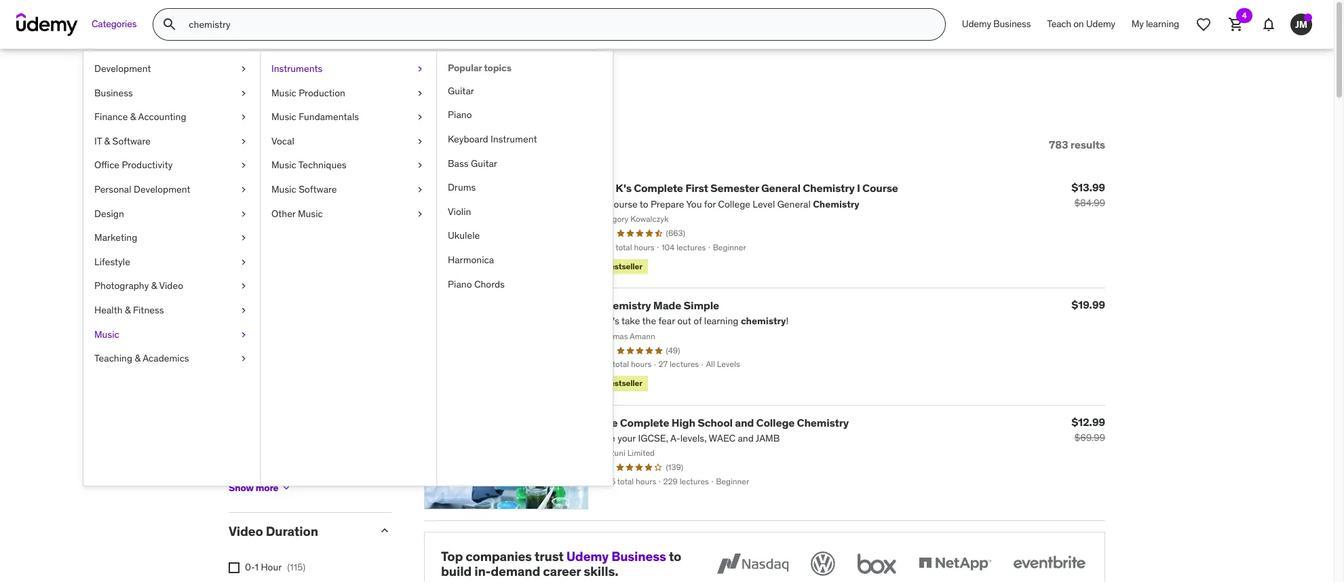 Task type: vqa. For each thing, say whether or not it's contained in the screenshot.
the "Digital"
no



Task type: describe. For each thing, give the bounding box(es) containing it.
productivity
[[122, 159, 173, 171]]

ratings button
[[229, 193, 367, 209]]

development link
[[83, 57, 260, 81]]

xsmall image for music production
[[415, 87, 425, 100]]

duration
[[266, 523, 318, 540]]

music for music software
[[271, 183, 296, 195]]

piano chords link
[[437, 272, 613, 297]]

topics
[[484, 62, 511, 74]]

xsmall image for photography & video
[[238, 280, 249, 293]]

keyboard
[[448, 133, 488, 145]]

academics
[[143, 352, 189, 364]]

finance & accounting
[[94, 111, 186, 123]]

0 horizontal spatial software
[[112, 135, 151, 147]]

xsmall image for show more
[[281, 483, 292, 494]]

the complete high school and college chemistry
[[599, 416, 849, 429]]

finance
[[94, 111, 128, 123]]

1 vertical spatial software
[[299, 183, 337, 195]]

हिन्दी
[[245, 430, 262, 442]]

piano for piano
[[448, 109, 472, 121]]

jm link
[[1285, 8, 1318, 41]]

xsmall image for vocal
[[415, 135, 425, 148]]

the
[[599, 416, 618, 429]]

music for music techniques
[[271, 159, 296, 171]]

my learning link
[[1123, 8, 1187, 41]]

photography
[[94, 280, 149, 292]]

piano for piano chords
[[448, 278, 472, 290]]

instruments
[[271, 62, 322, 75]]

xsmall image for teaching & academics
[[238, 352, 249, 366]]

783 for 783 results for "chemistry"
[[229, 80, 267, 108]]

demand
[[491, 563, 540, 580]]

shopping cart with 4 items image
[[1228, 16, 1244, 33]]

jm
[[1295, 18, 1307, 30]]

health & fitness
[[94, 304, 164, 316]]

0 horizontal spatial udemy
[[566, 548, 609, 564]]

0 vertical spatial guitar
[[448, 85, 474, 97]]

trust
[[535, 548, 564, 564]]

xsmall image for it & software
[[238, 135, 249, 148]]

design
[[94, 207, 124, 220]]

ukulele link
[[437, 224, 613, 248]]

português
[[245, 478, 289, 490]]

xsmall image for marketing
[[238, 231, 249, 245]]

teach
[[1047, 18, 1071, 30]]

1
[[255, 561, 259, 573]]

xsmall image for music
[[238, 328, 249, 341]]

chords
[[474, 278, 505, 290]]

& for software
[[104, 135, 110, 147]]

build
[[441, 563, 472, 580]]

video duration
[[229, 523, 318, 540]]

guitar link
[[437, 79, 613, 103]]

health & fitness link
[[83, 299, 260, 323]]

dr. k's complete first semester general chemistry i course
[[599, 181, 898, 195]]

semester
[[710, 181, 759, 195]]

harmonica link
[[437, 248, 613, 272]]

drums
[[448, 181, 476, 193]]

piano chords
[[448, 278, 505, 290]]

1 vertical spatial video
[[229, 523, 263, 540]]

popular
[[448, 62, 482, 74]]

volkswagen image
[[808, 549, 838, 578]]

personal development
[[94, 183, 190, 195]]

español
[[245, 454, 279, 466]]

keyboard instrument
[[448, 133, 537, 145]]

course
[[862, 181, 898, 195]]

instrument
[[491, 133, 537, 145]]

& for fitness
[[125, 304, 131, 316]]

it & software
[[94, 135, 151, 147]]

music for music fundamentals
[[271, 111, 296, 123]]

show more button
[[229, 475, 292, 502]]

dr.
[[599, 181, 613, 195]]

chemistry made simple
[[599, 299, 719, 312]]

personal
[[94, 183, 131, 195]]

photography & video link
[[83, 274, 260, 299]]

0 vertical spatial udemy business link
[[954, 8, 1039, 41]]

submit search image
[[162, 16, 178, 33]]

my
[[1132, 18, 1144, 30]]

xsmall image for office productivity
[[238, 159, 249, 172]]

783 results
[[1049, 138, 1105, 151]]

drums link
[[437, 176, 613, 200]]

video duration button
[[229, 523, 367, 540]]

design link
[[83, 202, 260, 226]]

top companies trust udemy business
[[441, 548, 666, 564]]

(115)
[[287, 561, 305, 573]]

show more
[[229, 482, 278, 494]]

small image
[[378, 524, 391, 538]]

ratings
[[229, 193, 275, 209]]

vocal
[[271, 135, 294, 147]]

for
[[347, 80, 376, 108]]

xsmall image for design
[[238, 207, 249, 221]]

lifestyle
[[94, 256, 130, 268]]

notifications image
[[1261, 16, 1277, 33]]

bass guitar
[[448, 157, 497, 169]]

other music link
[[261, 202, 436, 226]]

2 horizontal spatial udemy
[[1086, 18, 1115, 30]]

1 vertical spatial chemistry
[[599, 299, 651, 312]]

music for music production
[[271, 87, 296, 99]]

office productivity link
[[83, 154, 260, 178]]

school
[[698, 416, 733, 429]]

violin link
[[437, 200, 613, 224]]

1 vertical spatial complete
[[620, 416, 669, 429]]

music inside "link"
[[94, 328, 119, 340]]

teach on udemy
[[1047, 18, 1115, 30]]

music techniques
[[271, 159, 347, 171]]

0 vertical spatial video
[[159, 280, 183, 292]]

music link
[[83, 323, 260, 347]]

xsmall image for personal development
[[238, 183, 249, 196]]



Task type: locate. For each thing, give the bounding box(es) containing it.
box image
[[854, 549, 900, 578]]

2 vertical spatial business
[[611, 548, 666, 564]]

piano up keyboard
[[448, 109, 472, 121]]

783 results for "chemistry"
[[229, 80, 504, 108]]

0 horizontal spatial udemy business link
[[566, 548, 666, 564]]

music down music software on the top left of the page
[[298, 207, 323, 220]]

xsmall image left the filter
[[238, 135, 249, 148]]

small image
[[237, 138, 251, 152]]

& right health
[[125, 304, 131, 316]]

chemistry made simple link
[[599, 299, 719, 312]]

xsmall image right for on the top
[[415, 87, 425, 100]]

teaching
[[94, 352, 132, 364]]

xsmall image inside lifestyle link
[[238, 256, 249, 269]]

xsmall image inside personal development link
[[238, 183, 249, 196]]

1 piano from the top
[[448, 109, 472, 121]]

xsmall image inside office productivity 'link'
[[238, 159, 249, 172]]

& right "teaching"
[[135, 352, 141, 364]]

music fundamentals
[[271, 111, 359, 123]]

development down categories dropdown button
[[94, 62, 151, 75]]

0 vertical spatial results
[[272, 80, 343, 108]]

xsmall image
[[238, 111, 249, 124], [238, 159, 249, 172], [415, 159, 425, 172], [415, 183, 425, 196], [238, 207, 249, 221], [415, 207, 425, 221], [238, 231, 249, 245], [238, 304, 249, 317], [238, 328, 249, 341], [238, 352, 249, 366], [229, 383, 240, 394]]

0 vertical spatial business
[[993, 18, 1031, 30]]

xsmall image up small image
[[238, 87, 249, 100]]

783 for 783 results
[[1049, 138, 1068, 151]]

& for video
[[151, 280, 157, 292]]

783 results status
[[1049, 138, 1105, 151]]

0-
[[245, 561, 255, 573]]

it & software link
[[83, 129, 260, 154]]

results for 783 results
[[1071, 138, 1105, 151]]

office
[[94, 159, 119, 171]]

1 vertical spatial business
[[94, 87, 133, 99]]

xsmall image left हिन्दी
[[229, 431, 240, 442]]

xsmall image for business
[[238, 87, 249, 100]]

music software link
[[261, 178, 436, 202]]

xsmall image up language
[[238, 280, 249, 293]]

instruments element
[[436, 52, 613, 486]]

udemy image
[[16, 13, 78, 36]]

chemistry right college
[[797, 416, 849, 429]]

xsmall image for other music
[[415, 207, 425, 221]]

results up music fundamentals
[[272, 80, 343, 108]]

2 horizontal spatial business
[[993, 18, 1031, 30]]

xsmall image left instruments
[[238, 62, 249, 76]]

xsmall image for lifestyle
[[238, 256, 249, 269]]

companies
[[466, 548, 532, 564]]

chemistry for the complete high school and college chemistry
[[797, 416, 849, 429]]

xsmall image for instruments
[[415, 62, 425, 76]]

hour
[[261, 561, 282, 573]]

music techniques link
[[261, 154, 436, 178]]

0 horizontal spatial business
[[94, 87, 133, 99]]

0 horizontal spatial video
[[159, 280, 183, 292]]

chemistry for dr. k's complete first semester general chemistry i course
[[803, 181, 855, 195]]

udemy business link
[[954, 8, 1039, 41], [566, 548, 666, 564]]

music up other
[[271, 183, 296, 195]]

xsmall image inside the photography & video link
[[238, 280, 249, 293]]

1 horizontal spatial results
[[1071, 138, 1105, 151]]

xsmall image down ratings
[[238, 256, 249, 269]]

guitar
[[448, 85, 474, 97], [471, 157, 497, 169]]

$12.99
[[1072, 415, 1105, 428]]

xsmall image inside music fundamentals link
[[415, 111, 425, 124]]

1 horizontal spatial video
[[229, 523, 263, 540]]

music up vocal at the top left of the page
[[271, 111, 296, 123]]

language
[[229, 344, 288, 360]]

xsmall image down the "chemistry"
[[415, 111, 425, 124]]

1 vertical spatial 783
[[1049, 138, 1068, 151]]

xsmall image inside music production link
[[415, 87, 425, 100]]

1 vertical spatial development
[[134, 183, 190, 195]]

it
[[94, 135, 102, 147]]

video down lifestyle link at the top of page
[[159, 280, 183, 292]]

1 vertical spatial piano
[[448, 278, 472, 290]]

results for 783 results for "chemistry"
[[272, 80, 343, 108]]

xsmall image inside instruments link
[[415, 62, 425, 76]]

my learning
[[1132, 18, 1179, 30]]

high
[[672, 416, 695, 429]]

business
[[993, 18, 1031, 30], [94, 87, 133, 99], [611, 548, 666, 564]]

complete right k's
[[634, 181, 683, 195]]

1 horizontal spatial software
[[299, 183, 337, 195]]

chemistry left made
[[599, 299, 651, 312]]

bass
[[448, 157, 469, 169]]

xsmall image for health & fitness
[[238, 304, 249, 317]]

1 horizontal spatial udemy business link
[[954, 8, 1039, 41]]

eventbrite image
[[1010, 549, 1088, 578]]

other music
[[271, 207, 323, 220]]

business link
[[83, 81, 260, 105]]

udemy
[[962, 18, 991, 30], [1086, 18, 1115, 30], [566, 548, 609, 564]]

to
[[669, 548, 681, 564]]

guitar down popular
[[448, 85, 474, 97]]

xsmall image
[[238, 62, 249, 76], [415, 62, 425, 76], [238, 87, 249, 100], [415, 87, 425, 100], [415, 111, 425, 124], [238, 135, 249, 148], [415, 135, 425, 148], [238, 183, 249, 196], [238, 256, 249, 269], [238, 280, 249, 293], [229, 407, 240, 418], [229, 431, 240, 442], [229, 455, 240, 466], [281, 483, 292, 494], [229, 563, 240, 573]]

instruments link
[[261, 57, 436, 81]]

filter
[[254, 138, 280, 151]]

xsmall image left the 'العربية'
[[229, 407, 240, 418]]

xsmall image left español
[[229, 455, 240, 466]]

xsmall image inside the "business" link
[[238, 87, 249, 100]]

Search for anything text field
[[186, 13, 929, 36]]

business up finance
[[94, 87, 133, 99]]

music down instruments
[[271, 87, 296, 99]]

& right finance
[[130, 111, 136, 123]]

$19.99
[[1072, 298, 1105, 311]]

& for academics
[[135, 352, 141, 364]]

other
[[271, 207, 296, 220]]

xsmall image left 0-
[[229, 563, 240, 573]]

marketing link
[[83, 226, 260, 250]]

2 piano from the top
[[448, 278, 472, 290]]

piano link
[[437, 103, 613, 128]]

marketing
[[94, 231, 137, 244]]

categories
[[92, 18, 137, 30]]

xsmall image inside other music link
[[415, 207, 425, 221]]

0 horizontal spatial 783
[[229, 80, 267, 108]]

& for accounting
[[130, 111, 136, 123]]

to build in-demand career skills.
[[441, 548, 681, 580]]

teaching & academics
[[94, 352, 189, 364]]

0-1 hour (115)
[[245, 561, 305, 573]]

business left teach
[[993, 18, 1031, 30]]

xsmall image inside 'health & fitness' 'link'
[[238, 304, 249, 317]]

xsmall image inside music techniques link
[[415, 159, 425, 172]]

music
[[271, 87, 296, 99], [271, 111, 296, 123], [271, 159, 296, 171], [271, 183, 296, 195], [298, 207, 323, 220], [94, 328, 119, 340]]

chemistry left i at right
[[803, 181, 855, 195]]

1 horizontal spatial 783
[[1049, 138, 1068, 151]]

0 vertical spatial complete
[[634, 181, 683, 195]]

$12.99 $69.99
[[1072, 415, 1105, 443]]

techniques
[[298, 159, 347, 171]]

0 horizontal spatial results
[[272, 80, 343, 108]]

xsmall image inside music "link"
[[238, 328, 249, 341]]

xsmall image for music techniques
[[415, 159, 425, 172]]

xsmall image left keyboard
[[415, 135, 425, 148]]

english
[[245, 382, 276, 394]]

development down office productivity 'link'
[[134, 183, 190, 195]]

guitar down keyboard instrument
[[471, 157, 497, 169]]

business inside the "business" link
[[94, 87, 133, 99]]

wishlist image
[[1196, 16, 1212, 33]]

development
[[94, 62, 151, 75], [134, 183, 190, 195]]

results up the $13.99
[[1071, 138, 1105, 151]]

results inside "status"
[[1071, 138, 1105, 151]]

4 link
[[1220, 8, 1253, 41]]

fitness
[[133, 304, 164, 316]]

music down health
[[94, 328, 119, 340]]

harmonica
[[448, 254, 494, 266]]

you have alerts image
[[1304, 14, 1312, 22]]

software down techniques
[[299, 183, 337, 195]]

xsmall image down small image
[[238, 183, 249, 196]]

xsmall image inside teaching & academics link
[[238, 352, 249, 366]]

"chemistry"
[[381, 80, 504, 108]]

music down vocal at the top left of the page
[[271, 159, 296, 171]]

business left to
[[611, 548, 666, 564]]

2 vertical spatial chemistry
[[797, 416, 849, 429]]

0 vertical spatial chemistry
[[803, 181, 855, 195]]

software up office productivity
[[112, 135, 151, 147]]

netapp image
[[916, 549, 994, 578]]

music production link
[[261, 81, 436, 105]]

0 vertical spatial piano
[[448, 109, 472, 121]]

on
[[1074, 18, 1084, 30]]

0 vertical spatial software
[[112, 135, 151, 147]]

college
[[756, 416, 795, 429]]

&
[[130, 111, 136, 123], [104, 135, 110, 147], [151, 280, 157, 292], [125, 304, 131, 316], [135, 352, 141, 364]]

xsmall image inside vocal link
[[415, 135, 425, 148]]

keyboard instrument link
[[437, 128, 613, 152]]

xsmall image for finance & accounting
[[238, 111, 249, 124]]

1 horizontal spatial udemy
[[962, 18, 991, 30]]

complete right the
[[620, 416, 669, 429]]

in-
[[474, 563, 491, 580]]

xsmall image inside design link
[[238, 207, 249, 221]]

1 horizontal spatial business
[[611, 548, 666, 564]]

dr. k's complete first semester general chemistry i course link
[[599, 181, 898, 195]]

xsmall image inside 'development' link
[[238, 62, 249, 76]]

xsmall image inside music software link
[[415, 183, 425, 196]]

xsmall image inside 'show more' 'button'
[[281, 483, 292, 494]]

popular topics
[[448, 62, 511, 74]]

nasdaq image
[[714, 549, 792, 578]]

i
[[857, 181, 860, 195]]

$69.99
[[1074, 431, 1105, 443]]

783 inside "status"
[[1049, 138, 1068, 151]]

filter button
[[229, 124, 289, 166]]

xsmall image inside it & software link
[[238, 135, 249, 148]]

teach on udemy link
[[1039, 8, 1123, 41]]

& up "fitness"
[[151, 280, 157, 292]]

video up 0-
[[229, 523, 263, 540]]

show
[[229, 482, 254, 494]]

k's
[[616, 181, 632, 195]]

career
[[543, 563, 581, 580]]

783
[[229, 80, 267, 108], [1049, 138, 1068, 151]]

more
[[256, 482, 278, 494]]

1 vertical spatial results
[[1071, 138, 1105, 151]]

& right it
[[104, 135, 110, 147]]

& inside 'link'
[[125, 304, 131, 316]]

xsmall image for music software
[[415, 183, 425, 196]]

photography & video
[[94, 280, 183, 292]]

xsmall image inside finance & accounting link
[[238, 111, 249, 124]]

xsmall image up the "chemistry"
[[415, 62, 425, 76]]

xsmall image right more at the left of page
[[281, 483, 292, 494]]

udemy business link left to
[[566, 548, 666, 564]]

4
[[1242, 10, 1247, 20]]

xsmall image for development
[[238, 62, 249, 76]]

piano down harmonica
[[448, 278, 472, 290]]

production
[[299, 87, 345, 99]]

0 vertical spatial 783
[[229, 80, 267, 108]]

office productivity
[[94, 159, 173, 171]]

1 vertical spatial udemy business link
[[566, 548, 666, 564]]

xsmall image for music fundamentals
[[415, 111, 425, 124]]

udemy business link left teach
[[954, 8, 1039, 41]]

0 vertical spatial development
[[94, 62, 151, 75]]

udemy business
[[962, 18, 1031, 30]]

xsmall image inside marketing link
[[238, 231, 249, 245]]

1 vertical spatial guitar
[[471, 157, 497, 169]]

ukulele
[[448, 230, 480, 242]]

fundamentals
[[299, 111, 359, 123]]

language button
[[229, 344, 367, 360]]



